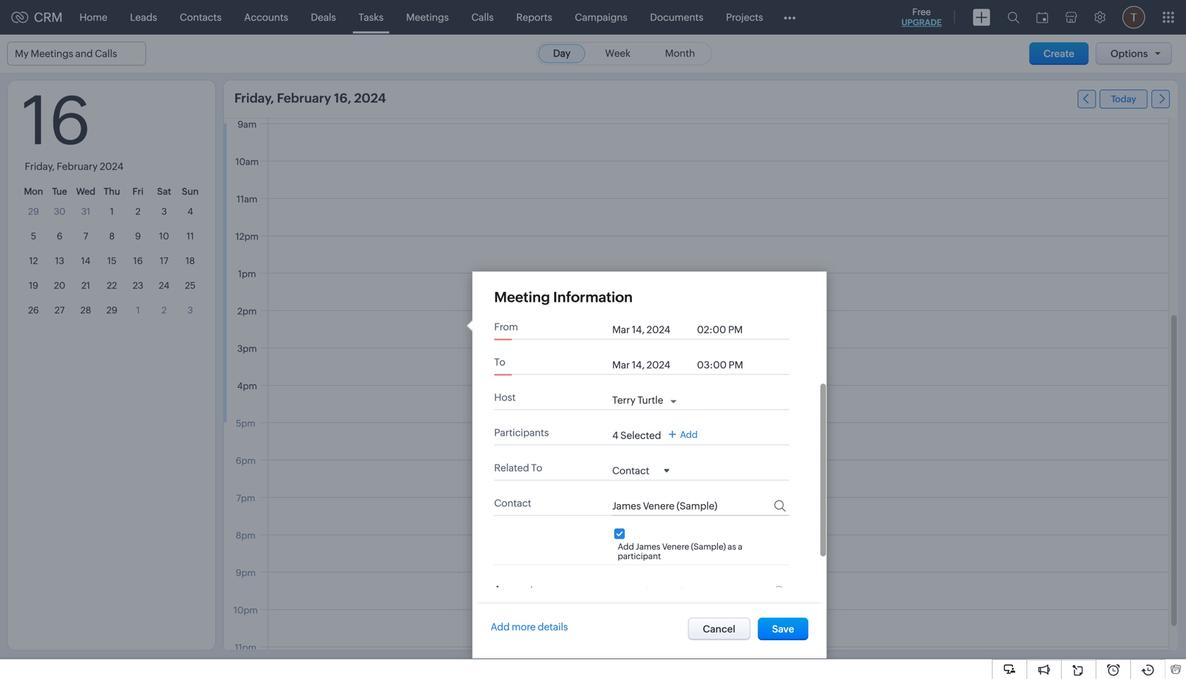 Task type: locate. For each thing, give the bounding box(es) containing it.
mmm d, yyyy text field
[[612, 324, 690, 336], [612, 360, 690, 371]]

calls right and
[[95, 48, 117, 59]]

1 vertical spatial 2
[[162, 305, 167, 316]]

5pm
[[236, 419, 256, 429]]

0 horizontal spatial to
[[494, 357, 505, 368]]

24
[[159, 281, 170, 291]]

add more details link
[[491, 622, 568, 633]]

4 down sun
[[187, 207, 193, 217]]

7
[[83, 231, 88, 242]]

add for "add" "link"
[[680, 430, 698, 441]]

3 down 25
[[188, 305, 193, 316]]

day
[[553, 48, 571, 59]]

4
[[187, 207, 193, 217], [612, 430, 618, 442]]

selected
[[620, 430, 661, 442]]

16 up , on the top left of page
[[22, 82, 91, 159]]

1 horizontal spatial add
[[618, 543, 634, 552]]

mmm d, yyyy text field down the information
[[612, 324, 690, 336]]

1 vertical spatial 2024
[[100, 161, 124, 172]]

2 mmm d, yyyy text field from the top
[[612, 360, 690, 371]]

8pm
[[236, 531, 256, 542]]

0 vertical spatial calls
[[471, 12, 494, 23]]

details
[[538, 622, 568, 633]]

meetings
[[406, 12, 449, 23], [31, 48, 73, 59]]

wed
[[76, 186, 95, 197]]

9
[[135, 231, 141, 242]]

0 horizontal spatial 1
[[110, 207, 114, 217]]

contacts
[[180, 12, 222, 23]]

0 vertical spatial contact
[[612, 466, 649, 477]]

accounts
[[244, 12, 288, 23]]

26
[[28, 305, 39, 316]]

16 up 23
[[133, 256, 143, 267]]

mmm d, yyyy text field up the turtle
[[612, 360, 690, 371]]

more
[[512, 622, 536, 633]]

0 horizontal spatial add
[[491, 622, 510, 633]]

3 down sat
[[161, 207, 167, 217]]

profile image
[[1123, 6, 1145, 29]]

17
[[160, 256, 168, 267]]

calls link
[[460, 0, 505, 34]]

add left the james
[[618, 543, 634, 552]]

february
[[277, 91, 331, 106], [57, 161, 98, 172]]

2pm
[[237, 306, 257, 317]]

1 horizontal spatial 2024
[[354, 91, 386, 106]]

1 horizontal spatial 4
[[612, 430, 618, 442]]

1 down 23
[[136, 305, 140, 316]]

to
[[494, 357, 505, 368], [531, 463, 542, 474]]

3
[[161, 207, 167, 217], [188, 305, 193, 316]]

1 down 'thu'
[[110, 207, 114, 217]]

4 left selected on the right
[[612, 430, 618, 442]]

11
[[187, 231, 194, 242]]

1 vertical spatial february
[[57, 161, 98, 172]]

0 vertical spatial 16
[[22, 82, 91, 159]]

0 vertical spatial mmm d, yyyy text field
[[612, 324, 690, 336]]

friday
[[25, 161, 52, 172]]

to right related
[[531, 463, 542, 474]]

0 horizontal spatial 4
[[187, 207, 193, 217]]

1 horizontal spatial contact
[[612, 466, 649, 477]]

12
[[29, 256, 38, 267]]

documents
[[650, 12, 704, 23]]

day link
[[538, 44, 585, 63]]

0 horizontal spatial february
[[57, 161, 98, 172]]

february right , on the top left of page
[[57, 161, 98, 172]]

9am
[[238, 119, 257, 130]]

16
[[22, 82, 91, 159], [133, 256, 143, 267]]

1 vertical spatial 16
[[133, 256, 143, 267]]

james
[[636, 543, 661, 552]]

0 vertical spatial to
[[494, 357, 505, 368]]

month
[[665, 48, 695, 59]]

calls left reports
[[471, 12, 494, 23]]

my
[[15, 48, 29, 59]]

3pm
[[237, 344, 257, 354]]

hh:mm a text field
[[697, 324, 754, 336]]

free upgrade
[[902, 7, 942, 27]]

february left 16,
[[277, 91, 331, 106]]

add
[[680, 430, 698, 441], [618, 543, 634, 552], [491, 622, 510, 633]]

1 vertical spatial 4
[[612, 430, 618, 442]]

1 horizontal spatial 16
[[133, 256, 143, 267]]

account
[[494, 585, 534, 596]]

1 horizontal spatial february
[[277, 91, 331, 106]]

15
[[107, 256, 116, 267]]

6pm
[[236, 456, 256, 467]]

add right selected on the right
[[680, 430, 698, 441]]

contact down 4 selected
[[612, 466, 649, 477]]

0 vertical spatial meetings
[[406, 12, 449, 23]]

2 horizontal spatial add
[[680, 430, 698, 441]]

search element
[[999, 0, 1028, 35]]

16 inside "16 friday , february 2024"
[[22, 82, 91, 159]]

2 down 24
[[162, 305, 167, 316]]

add more details
[[491, 622, 568, 633]]

create menu element
[[965, 0, 999, 34]]

19
[[29, 281, 38, 291]]

0 vertical spatial 3
[[161, 207, 167, 217]]

29
[[28, 207, 39, 217], [106, 305, 117, 316]]

29 down 22
[[106, 305, 117, 316]]

add inside add james venere (sample) as a participant
[[618, 543, 634, 552]]

4 for 4 selected
[[612, 430, 618, 442]]

28
[[80, 305, 91, 316]]

month link
[[650, 44, 710, 63]]

1 vertical spatial 1
[[136, 305, 140, 316]]

create
[[1044, 48, 1075, 59]]

0 horizontal spatial contact
[[494, 498, 531, 509]]

2024 right 16,
[[354, 91, 386, 106]]

None text field
[[612, 501, 725, 512]]

0 vertical spatial add
[[680, 430, 698, 441]]

calls
[[471, 12, 494, 23], [95, 48, 117, 59]]

0 vertical spatial 4
[[187, 207, 193, 217]]

leads
[[130, 12, 157, 23]]

crm
[[34, 10, 63, 25]]

0 horizontal spatial 2024
[[100, 161, 124, 172]]

contact down related
[[494, 498, 531, 509]]

27
[[55, 305, 65, 316]]

1 horizontal spatial 2
[[162, 305, 167, 316]]

meetings inside the meetings link
[[406, 12, 449, 23]]

2024 up 'thu'
[[100, 161, 124, 172]]

0 horizontal spatial 2
[[135, 207, 141, 217]]

meetings right my
[[31, 48, 73, 59]]

0 horizontal spatial calls
[[95, 48, 117, 59]]

1 vertical spatial meetings
[[31, 48, 73, 59]]

4pm
[[237, 381, 257, 392]]

1 horizontal spatial meetings
[[406, 12, 449, 23]]

2 down fri on the top
[[135, 207, 141, 217]]

2024
[[354, 91, 386, 106], [100, 161, 124, 172]]

9pm
[[236, 568, 256, 579]]

1 vertical spatial add
[[618, 543, 634, 552]]

0 horizontal spatial meetings
[[31, 48, 73, 59]]

1 vertical spatial mmm d, yyyy text field
[[612, 360, 690, 371]]

4 selected
[[612, 430, 661, 442]]

mmm d, yyyy text field for to
[[612, 360, 690, 371]]

6
[[57, 231, 63, 242]]

1 vertical spatial 29
[[106, 305, 117, 316]]

0 horizontal spatial 16
[[22, 82, 91, 159]]

meetings left calls link
[[406, 12, 449, 23]]

mon
[[24, 186, 43, 197]]

16,
[[334, 91, 351, 106]]

29 down mon
[[28, 207, 39, 217]]

18
[[186, 256, 195, 267]]

0 vertical spatial 2024
[[354, 91, 386, 106]]

information
[[553, 289, 633, 306]]

1 vertical spatial to
[[531, 463, 542, 474]]

5
[[31, 231, 36, 242]]

deals link
[[300, 0, 347, 34]]

tue
[[52, 186, 67, 197]]

1 mmm d, yyyy text field from the top
[[612, 324, 690, 336]]

1 horizontal spatial 1
[[136, 305, 140, 316]]

2024 inside "16 friday , february 2024"
[[100, 161, 124, 172]]

add left more
[[491, 622, 510, 633]]

add link
[[669, 430, 698, 441]]

None button
[[688, 619, 750, 641], [758, 619, 808, 641], [688, 619, 750, 641], [758, 619, 808, 641]]

february inside "16 friday , february 2024"
[[57, 161, 98, 172]]

meeting
[[494, 289, 550, 306]]

0 horizontal spatial 29
[[28, 207, 39, 217]]

to up host
[[494, 357, 505, 368]]

1 horizontal spatial 3
[[188, 305, 193, 316]]

terry
[[612, 395, 636, 406]]

2 vertical spatial add
[[491, 622, 510, 633]]



Task type: vqa. For each thing, say whether or not it's contained in the screenshot.


Task type: describe. For each thing, give the bounding box(es) containing it.
add for add more details
[[491, 622, 510, 633]]

Contact field
[[612, 465, 669, 477]]

Account field
[[494, 581, 553, 598]]

week link
[[590, 44, 646, 63]]

logo image
[[11, 12, 28, 23]]

14
[[81, 256, 90, 267]]

25
[[185, 281, 196, 291]]

23
[[133, 281, 143, 291]]

0 horizontal spatial 3
[[161, 207, 167, 217]]

1 vertical spatial 3
[[188, 305, 193, 316]]

accounts link
[[233, 0, 300, 34]]

11pm
[[235, 643, 257, 654]]

4 for 4
[[187, 207, 193, 217]]

host
[[494, 392, 516, 404]]

search image
[[1008, 11, 1020, 23]]

thu
[[104, 186, 120, 197]]

venere
[[662, 543, 689, 552]]

16 for 16 friday , february 2024
[[22, 82, 91, 159]]

projects link
[[715, 0, 775, 34]]

deals
[[311, 12, 336, 23]]

21
[[81, 281, 90, 291]]

reports
[[516, 12, 552, 23]]

add james venere (sample) as a participant
[[618, 543, 743, 562]]

terry turtle
[[612, 395, 663, 406]]

30
[[54, 207, 66, 217]]

8
[[109, 231, 115, 242]]

7pm
[[236, 494, 255, 504]]

profile element
[[1114, 0, 1154, 34]]

and
[[75, 48, 93, 59]]

sat
[[157, 186, 171, 197]]

campaigns
[[575, 12, 628, 23]]

add for add james venere (sample) as a participant
[[618, 543, 634, 552]]

1 horizontal spatial to
[[531, 463, 542, 474]]

meeting information
[[494, 289, 633, 306]]

1 horizontal spatial calls
[[471, 12, 494, 23]]

turtle
[[638, 395, 663, 406]]

fri
[[132, 186, 144, 197]]

1pm
[[238, 269, 256, 280]]

meetings link
[[395, 0, 460, 34]]

my meetings and calls
[[15, 48, 117, 59]]

crm link
[[11, 10, 63, 25]]

0 vertical spatial 2
[[135, 207, 141, 217]]

projects
[[726, 12, 763, 23]]

0 vertical spatial 29
[[28, 207, 39, 217]]

related to
[[494, 463, 542, 474]]

11am
[[237, 194, 258, 205]]

create menu image
[[973, 9, 991, 26]]

participants
[[494, 428, 549, 439]]

20
[[54, 281, 65, 291]]

related
[[494, 463, 529, 474]]

12pm
[[236, 232, 259, 242]]

contact inside field
[[612, 466, 649, 477]]

0 vertical spatial 1
[[110, 207, 114, 217]]

as
[[728, 543, 736, 552]]

friday, february 16, 2024
[[234, 91, 386, 106]]

10am
[[235, 157, 259, 167]]

week
[[605, 48, 631, 59]]

1 vertical spatial contact
[[494, 498, 531, 509]]

options
[[1111, 48, 1148, 59]]

a
[[738, 543, 743, 552]]

reports link
[[505, 0, 564, 34]]

mmm d, yyyy text field for from
[[612, 324, 690, 336]]

0 vertical spatial february
[[277, 91, 331, 106]]

today
[[1111, 94, 1136, 104]]

today link
[[1100, 90, 1148, 109]]

1 vertical spatial calls
[[95, 48, 117, 59]]

documents link
[[639, 0, 715, 34]]

(sample)
[[691, 543, 726, 552]]

10
[[159, 231, 169, 242]]

hh:mm a text field
[[697, 360, 754, 371]]

contacts link
[[168, 0, 233, 34]]

upgrade
[[902, 18, 942, 27]]

free
[[912, 7, 931, 17]]

tasks link
[[347, 0, 395, 34]]

campaigns link
[[564, 0, 639, 34]]

1 horizontal spatial 29
[[106, 305, 117, 316]]

10pm
[[234, 606, 258, 616]]

from
[[494, 322, 518, 333]]

16 friday , february 2024
[[22, 82, 124, 172]]

tasks
[[359, 12, 384, 23]]

31
[[81, 207, 90, 217]]

participant
[[618, 552, 661, 562]]

22
[[107, 281, 117, 291]]

leads link
[[119, 0, 168, 34]]

16 for 16
[[133, 256, 143, 267]]

13
[[55, 256, 64, 267]]

home link
[[68, 0, 119, 34]]



